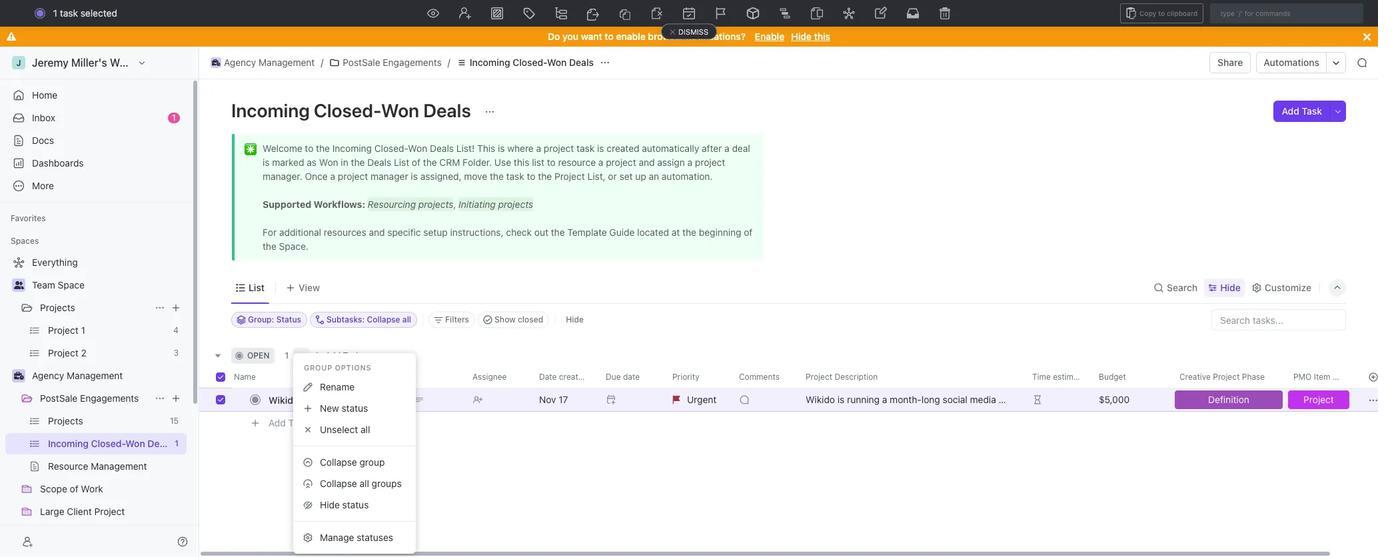 Task type: locate. For each thing, give the bounding box(es) containing it.
1 inside 'sidebar' 'navigation'
[[172, 113, 176, 123]]

open
[[247, 351, 270, 361]]

manage statuses button
[[299, 527, 411, 549]]

1 vertical spatial add
[[325, 351, 341, 361]]

add task button down automations button
[[1274, 101, 1331, 122]]

hide button
[[561, 312, 589, 328]]

docs
[[32, 135, 54, 146]]

0 horizontal spatial task
[[288, 417, 308, 428]]

1 horizontal spatial postsale
[[343, 57, 380, 68]]

1 task selected
[[53, 7, 117, 19]]

0 horizontal spatial postsale engagements
[[40, 393, 139, 404]]

2 horizontal spatial add task
[[1282, 105, 1323, 117]]

2 / from the left
[[448, 57, 450, 68]]

agency right business time image
[[224, 57, 256, 68]]

projects
[[40, 302, 75, 313]]

0 horizontal spatial agency management link
[[32, 365, 184, 387]]

0 horizontal spatial engagements
[[80, 393, 139, 404]]

1 horizontal spatial closed-
[[513, 57, 547, 68]]

add up group options
[[325, 351, 341, 361]]

team space link
[[32, 275, 184, 296]]

incoming
[[470, 57, 510, 68], [231, 99, 310, 121]]

engagements
[[383, 57, 442, 68], [80, 393, 139, 404]]

0 horizontal spatial 1
[[53, 7, 57, 19]]

1 vertical spatial all
[[360, 478, 369, 489]]

1 vertical spatial agency management
[[32, 370, 123, 381]]

1 horizontal spatial postsale engagements link
[[326, 55, 445, 71]]

postsale inside 'sidebar' 'navigation'
[[40, 393, 78, 404]]

0 horizontal spatial management
[[67, 370, 123, 381]]

0 horizontal spatial postsale
[[40, 393, 78, 404]]

postsale engagements link
[[326, 55, 445, 71], [40, 388, 149, 409]]

0 vertical spatial status
[[342, 403, 368, 414]]

hide
[[791, 31, 812, 42], [1221, 282, 1241, 293], [566, 315, 584, 325], [320, 499, 340, 511]]

0 vertical spatial postsale engagements link
[[326, 55, 445, 71]]

0 horizontal spatial /
[[321, 57, 324, 68]]

new inside button
[[320, 403, 339, 414]]

0 horizontal spatial won
[[381, 99, 419, 121]]

0 horizontal spatial add
[[269, 417, 286, 428]]

1
[[53, 7, 57, 19], [172, 113, 176, 123], [285, 351, 289, 361]]

rename button
[[299, 377, 411, 398]]

0 vertical spatial add task
[[1282, 105, 1323, 117]]

share button
[[1210, 52, 1252, 73]]

$5,000
[[1099, 394, 1130, 405]]

agency management right business time icon on the bottom left
[[32, 370, 123, 381]]

add down automations button
[[1282, 105, 1300, 117]]

group options
[[304, 363, 372, 372]]

1 vertical spatial won
[[381, 99, 419, 121]]

0 vertical spatial engagements
[[383, 57, 442, 68]]

agency management link
[[207, 55, 318, 71], [32, 365, 184, 387]]

unselect all button
[[299, 419, 411, 441]]

want
[[581, 31, 602, 42]]

new up 'automations'
[[1284, 7, 1303, 19]]

1 horizontal spatial postsale engagements
[[343, 57, 442, 68]]

1 vertical spatial incoming
[[231, 99, 310, 121]]

1 / from the left
[[321, 57, 324, 68]]

selected
[[80, 7, 117, 19]]

search...
[[678, 7, 716, 19]]

favorites button
[[5, 211, 51, 227]]

collapse for collapse group
[[320, 457, 357, 468]]

2 horizontal spatial 1
[[285, 351, 289, 361]]

add
[[1282, 105, 1300, 117], [325, 351, 341, 361], [269, 417, 286, 428]]

customize button
[[1248, 278, 1316, 297]]

task down automations button
[[1302, 105, 1323, 117]]

1 vertical spatial closed-
[[314, 99, 381, 121]]

add down wikido at bottom
[[269, 417, 286, 428]]

incoming closed-won deals
[[470, 57, 594, 68], [231, 99, 475, 121]]

space
[[58, 279, 85, 291]]

1 collapse from the top
[[320, 457, 357, 468]]

1 vertical spatial add task button
[[309, 348, 366, 364]]

deals
[[569, 57, 594, 68], [423, 99, 471, 121]]

agency management right business time image
[[224, 57, 315, 68]]

collapse group
[[320, 457, 385, 468]]

2 horizontal spatial add
[[1282, 105, 1300, 117]]

2 horizontal spatial task
[[1302, 105, 1323, 117]]

1 vertical spatial task
[[343, 351, 361, 361]]

all
[[361, 424, 370, 435], [360, 478, 369, 489]]

2 collapse from the top
[[320, 478, 357, 489]]

0 vertical spatial agency management
[[224, 57, 315, 68]]

collapse up hide status
[[320, 478, 357, 489]]

0 vertical spatial add
[[1282, 105, 1300, 117]]

1 vertical spatial agency
[[32, 370, 64, 381]]

2 vertical spatial task
[[288, 417, 308, 428]]

2 vertical spatial add task
[[269, 417, 308, 428]]

status
[[342, 403, 368, 414], [342, 499, 369, 511]]

add task button up rename
[[309, 348, 366, 364]]

tree inside 'sidebar' 'navigation'
[[5, 252, 187, 557]]

1 horizontal spatial management
[[259, 57, 315, 68]]

2 vertical spatial 1
[[285, 351, 289, 361]]

postsale
[[343, 57, 380, 68], [40, 393, 78, 404]]

1 horizontal spatial task
[[343, 351, 361, 361]]

hide inside dropdown button
[[1221, 282, 1241, 293]]

team space
[[32, 279, 85, 291]]

0 horizontal spatial incoming
[[231, 99, 310, 121]]

1 horizontal spatial /
[[448, 57, 450, 68]]

task
[[1302, 105, 1323, 117], [343, 351, 361, 361], [288, 417, 308, 428]]

postsale engagements
[[343, 57, 442, 68], [40, 393, 139, 404]]

add task down automations button
[[1282, 105, 1323, 117]]

0 vertical spatial all
[[361, 424, 370, 435]]

you
[[563, 31, 579, 42]]

0 horizontal spatial new
[[320, 403, 339, 414]]

postsale engagements inside 'sidebar' 'navigation'
[[40, 393, 139, 404]]

new down rename
[[320, 403, 339, 414]]

1 vertical spatial new
[[320, 403, 339, 414]]

0 vertical spatial add task button
[[1274, 101, 1331, 122]]

0 vertical spatial incoming
[[470, 57, 510, 68]]

collapse
[[320, 457, 357, 468], [320, 478, 357, 489]]

1 vertical spatial engagements
[[80, 393, 139, 404]]

1 horizontal spatial agency management
[[224, 57, 315, 68]]

new inside 'button'
[[1284, 7, 1303, 19]]

favorites
[[11, 213, 46, 223]]

1 horizontal spatial add task
[[325, 351, 361, 361]]

1 vertical spatial status
[[342, 499, 369, 511]]

new status button
[[299, 398, 411, 419]]

0 vertical spatial postsale
[[343, 57, 380, 68]]

1 horizontal spatial agency management link
[[207, 55, 318, 71]]

all left groups
[[360, 478, 369, 489]]

1 vertical spatial postsale engagements link
[[40, 388, 149, 409]]

agency
[[224, 57, 256, 68], [32, 370, 64, 381]]

add task up group options
[[325, 351, 361, 361]]

collapse group button
[[299, 452, 411, 473]]

1 vertical spatial postsale
[[40, 393, 78, 404]]

projects link
[[40, 297, 149, 319]]

enable
[[616, 31, 646, 42]]

upgrade
[[1215, 7, 1253, 19]]

management
[[259, 57, 315, 68], [67, 370, 123, 381]]

0 vertical spatial collapse
[[320, 457, 357, 468]]

wikido
[[269, 394, 299, 406]]

unselect all
[[320, 424, 370, 435]]

0 horizontal spatial closed-
[[314, 99, 381, 121]]

1 vertical spatial collapse
[[320, 478, 357, 489]]

1 horizontal spatial 1
[[172, 113, 176, 123]]

0 vertical spatial agency
[[224, 57, 256, 68]]

1 vertical spatial management
[[67, 370, 123, 381]]

1 vertical spatial add task
[[325, 351, 361, 361]]

status for new status
[[342, 403, 368, 414]]

1 vertical spatial deals
[[423, 99, 471, 121]]

business time image
[[14, 372, 24, 380]]

hide status
[[320, 499, 369, 511]]

task down "-"
[[288, 417, 308, 428]]

won
[[547, 57, 567, 68], [381, 99, 419, 121]]

group
[[304, 363, 333, 372]]

tree containing team space
[[5, 252, 187, 557]]

add task down wikido at bottom
[[269, 417, 308, 428]]

closed-
[[513, 57, 547, 68], [314, 99, 381, 121]]

0 vertical spatial postsale engagements
[[343, 57, 442, 68]]

task up options
[[343, 351, 361, 361]]

1 vertical spatial postsale engagements
[[40, 393, 139, 404]]

all for collapse
[[360, 478, 369, 489]]

collapse up collapse all groups button
[[320, 457, 357, 468]]

0 vertical spatial closed-
[[513, 57, 547, 68]]

agency management
[[224, 57, 315, 68], [32, 370, 123, 381]]

0 vertical spatial new
[[1284, 7, 1303, 19]]

do
[[548, 31, 560, 42]]

add task button
[[1274, 101, 1331, 122], [309, 348, 366, 364], [263, 415, 313, 431]]

0 horizontal spatial agency
[[32, 370, 64, 381]]

media
[[337, 394, 364, 406]]

browser
[[648, 31, 684, 42]]

0 horizontal spatial agency management
[[32, 370, 123, 381]]

dismiss
[[679, 27, 709, 36]]

new
[[1284, 7, 1303, 19], [320, 403, 339, 414]]

-
[[301, 394, 306, 406]]

tree
[[5, 252, 187, 557]]

1 vertical spatial 1
[[172, 113, 176, 123]]

enable
[[755, 31, 785, 42]]

statuses
[[357, 532, 393, 543]]

0 vertical spatial agency management link
[[207, 55, 318, 71]]

new status
[[320, 403, 368, 414]]

1 vertical spatial agency management link
[[32, 365, 184, 387]]

all down new status button
[[361, 424, 370, 435]]

hide status button
[[299, 495, 411, 516]]

add task button down wikido at bottom
[[263, 415, 313, 431]]

$5,000 button
[[1091, 388, 1172, 412]]

collapse all groups
[[320, 478, 402, 489]]

/
[[321, 57, 324, 68], [448, 57, 450, 68]]

1 horizontal spatial new
[[1284, 7, 1303, 19]]

0 vertical spatial won
[[547, 57, 567, 68]]

1 horizontal spatial deals
[[569, 57, 594, 68]]

agency right business time icon on the bottom left
[[32, 370, 64, 381]]

management inside 'sidebar' 'navigation'
[[67, 370, 123, 381]]

home link
[[5, 85, 187, 106]]

dashboards link
[[5, 153, 187, 174]]

search button
[[1150, 278, 1202, 297]]

spaces
[[11, 236, 39, 246]]

all for unselect
[[361, 424, 370, 435]]



Task type: describe. For each thing, give the bounding box(es) containing it.
inbox
[[32, 112, 55, 123]]

0 vertical spatial deals
[[569, 57, 594, 68]]

new for new
[[1284, 7, 1303, 19]]

status for hide status
[[342, 499, 369, 511]]

automations
[[1264, 57, 1320, 68]]

this
[[814, 31, 831, 42]]

new button
[[1265, 3, 1311, 24]]

2 vertical spatial add task button
[[263, 415, 313, 431]]

groups
[[372, 478, 402, 489]]

rename
[[320, 381, 355, 393]]

0 vertical spatial incoming closed-won deals
[[470, 57, 594, 68]]

0 horizontal spatial add task
[[269, 417, 308, 428]]

list
[[249, 282, 265, 293]]

hide button
[[1205, 278, 1245, 297]]

options
[[335, 363, 372, 372]]

do you want to enable browser notifications? enable hide this
[[548, 31, 831, 42]]

1 vertical spatial incoming closed-won deals
[[231, 99, 475, 121]]

team
[[32, 279, 55, 291]]

1 horizontal spatial won
[[547, 57, 567, 68]]

collapse all groups button
[[299, 473, 411, 495]]

incoming closed-won deals link
[[453, 55, 597, 71]]

user group image
[[14, 281, 24, 289]]

manage
[[320, 532, 354, 543]]

0 vertical spatial task
[[1302, 105, 1323, 117]]

notifications?
[[686, 31, 746, 42]]

agency inside tree
[[32, 370, 64, 381]]

engagements inside 'sidebar' 'navigation'
[[80, 393, 139, 404]]

manage statuses
[[320, 532, 393, 543]]

home
[[32, 89, 57, 101]]

customize
[[1265, 282, 1312, 293]]

collapse for collapse all groups
[[320, 478, 357, 489]]

agency management link inside 'sidebar' 'navigation'
[[32, 365, 184, 387]]

sidebar navigation
[[0, 47, 199, 557]]

business time image
[[212, 59, 220, 66]]

docs link
[[5, 130, 187, 151]]

1 horizontal spatial incoming
[[470, 57, 510, 68]]

list link
[[246, 278, 265, 297]]

agency management inside 'sidebar' 'navigation'
[[32, 370, 123, 381]]

0 vertical spatial 1
[[53, 7, 57, 19]]

unselect
[[320, 424, 358, 435]]

share
[[1218, 57, 1244, 68]]

social
[[308, 394, 335, 406]]

wikido - social media campaign link
[[265, 390, 462, 410]]

search
[[1167, 282, 1198, 293]]

0 horizontal spatial postsale engagements link
[[40, 388, 149, 409]]

to
[[605, 31, 614, 42]]

group
[[360, 457, 385, 468]]

campaign
[[366, 394, 411, 406]]

task
[[60, 7, 78, 19]]

0 vertical spatial management
[[259, 57, 315, 68]]

Search tasks... text field
[[1213, 310, 1346, 330]]

1 horizontal spatial agency
[[224, 57, 256, 68]]

automations button
[[1258, 53, 1327, 73]]

2 vertical spatial add
[[269, 417, 286, 428]]

new for new status
[[320, 403, 339, 414]]

wikido - social media campaign
[[269, 394, 411, 406]]

⌘k
[[847, 7, 862, 19]]

1 horizontal spatial add
[[325, 351, 341, 361]]

dashboards
[[32, 157, 84, 169]]

0 horizontal spatial deals
[[423, 99, 471, 121]]

type '/' for commands field
[[1211, 3, 1364, 23]]

1 horizontal spatial engagements
[[383, 57, 442, 68]]

upgrade link
[[1196, 4, 1260, 23]]



Task type: vqa. For each thing, say whether or not it's contained in the screenshot.
bottom PostSale Engagements LINK
yes



